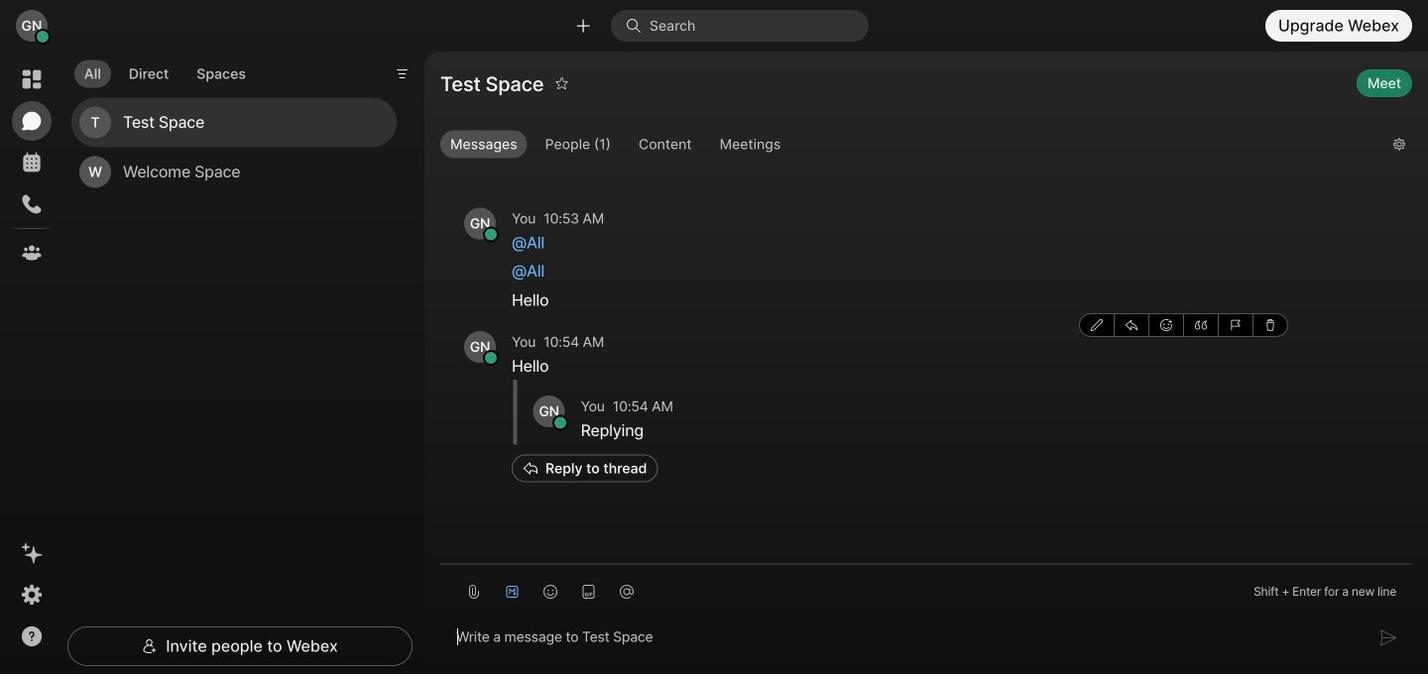 Task type: vqa. For each thing, say whether or not it's contained in the screenshot.
"Space Policy" dialog
no



Task type: locate. For each thing, give the bounding box(es) containing it.
navigation
[[0, 52, 63, 674]]

0 vertical spatial group
[[440, 130, 1378, 163]]

group inside messages list
[[1079, 313, 1288, 337]]

delete message image
[[1264, 319, 1276, 331]]

quote message image
[[1195, 319, 1207, 331]]

tab list
[[69, 48, 261, 94]]

test space list item
[[71, 98, 397, 147]]

add reaction image
[[1160, 319, 1172, 331]]

message composer toolbar element
[[440, 565, 1412, 611]]

group
[[440, 130, 1378, 163], [1079, 313, 1288, 337]]

1 vertical spatial group
[[1079, 313, 1288, 337]]



Task type: describe. For each thing, give the bounding box(es) containing it.
webex tab list
[[12, 60, 52, 273]]

edit message image
[[1091, 319, 1103, 331]]

welcome space list item
[[71, 147, 397, 197]]

messages list
[[440, 152, 1412, 524]]

reply to thread image
[[1126, 319, 1138, 331]]

flag for follow-up image
[[1230, 319, 1242, 331]]



